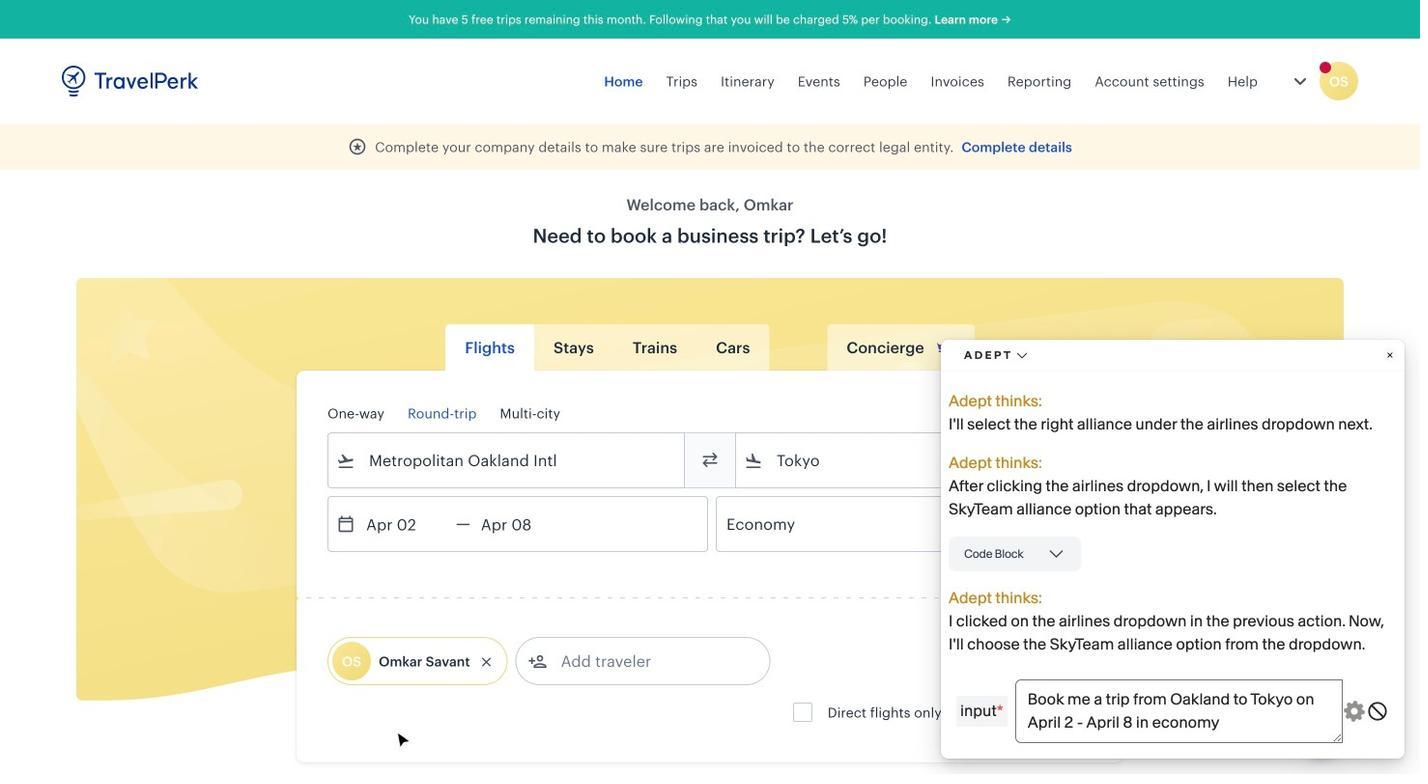 Task type: vqa. For each thing, say whether or not it's contained in the screenshot.
Add traveler Search Box
yes



Task type: describe. For each thing, give the bounding box(es) containing it.
Add traveler search field
[[547, 646, 748, 677]]

To search field
[[763, 445, 1067, 476]]

Depart text field
[[356, 498, 456, 552]]



Task type: locate. For each thing, give the bounding box(es) containing it.
From search field
[[356, 445, 659, 476]]

Return text field
[[470, 498, 571, 552]]



